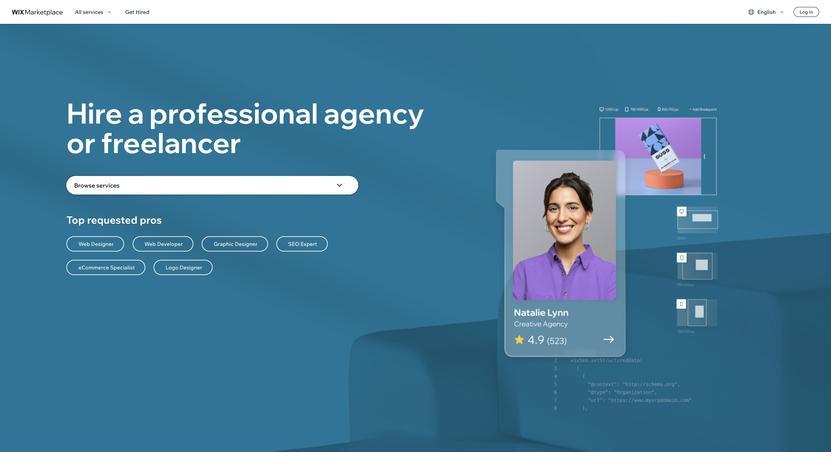 Task type: describe. For each thing, give the bounding box(es) containing it.
browse services
[[74, 182, 120, 189]]

log
[[800, 9, 808, 15]]

logo designer list item
[[154, 260, 213, 275]]

graphic designer list item
[[202, 237, 268, 252]]

hire
[[67, 96, 122, 131]]

seo expert
[[288, 241, 317, 248]]

graphic designer link
[[202, 237, 268, 252]]

logo designer
[[166, 265, 202, 271]]

specialist
[[110, 265, 135, 271]]

all
[[75, 9, 82, 15]]

web for web developer
[[145, 241, 156, 248]]

browse
[[74, 182, 95, 189]]

requested
[[87, 214, 137, 227]]

ecommerce specialist list item
[[67, 260, 145, 275]]

ecommerce specialist link
[[67, 260, 145, 275]]

all services
[[75, 9, 103, 15]]

log in
[[800, 9, 814, 15]]

expert
[[301, 241, 317, 248]]

or
[[67, 125, 96, 160]]

hire a professional agency or freelancer
[[67, 96, 424, 160]]

get hired link
[[125, 8, 149, 16]]

top requested pros
[[67, 214, 162, 227]]

a wix marketplace profile showing a professional freelancer. image
[[469, 62, 781, 439]]

web designer link
[[67, 237, 124, 252]]

get
[[125, 9, 134, 15]]

pros
[[140, 214, 162, 227]]

browse services button
[[67, 176, 356, 195]]

graphic
[[214, 241, 234, 248]]

logo designer link
[[154, 260, 213, 275]]

all services button
[[75, 8, 113, 16]]

designer for web designer
[[91, 241, 114, 248]]

in
[[809, 9, 814, 15]]

agency
[[324, 96, 424, 131]]

a
[[128, 96, 144, 131]]

list containing web designer
[[67, 237, 399, 275]]

services for all services
[[83, 9, 103, 15]]

web developer list item
[[133, 237, 194, 252]]

designer for logo designer
[[180, 265, 202, 271]]

log in button
[[794, 7, 820, 17]]



Task type: locate. For each thing, give the bounding box(es) containing it.
top
[[67, 214, 85, 227]]

0 horizontal spatial designer
[[91, 241, 114, 248]]

1 horizontal spatial designer
[[180, 265, 202, 271]]

seo expert list item
[[276, 237, 328, 252]]

1 web from the left
[[78, 241, 90, 248]]

1 vertical spatial services
[[96, 182, 120, 189]]

designer up ecommerce specialist list item
[[91, 241, 114, 248]]

logo
[[166, 265, 178, 271]]

web inside 'link'
[[145, 241, 156, 248]]

developer
[[157, 241, 183, 248]]

seo expert link
[[276, 237, 328, 252]]

designer right graphic
[[235, 241, 258, 248]]

web inside 'list item'
[[78, 241, 90, 248]]

list
[[67, 237, 399, 275]]

web developer link
[[133, 237, 194, 252]]

services right 'all'
[[83, 9, 103, 15]]

1 horizontal spatial web
[[145, 241, 156, 248]]

hired
[[136, 9, 149, 15]]

services for browse services
[[96, 182, 120, 189]]

services
[[83, 9, 103, 15], [96, 182, 120, 189]]

ecommerce
[[78, 265, 109, 271]]

web for web designer
[[78, 241, 90, 248]]

freelancer
[[101, 125, 241, 160]]

web designer
[[78, 241, 114, 248]]

web
[[78, 241, 90, 248], [145, 241, 156, 248]]

designer for graphic designer
[[235, 241, 258, 248]]

services right browse
[[96, 182, 120, 189]]

0 horizontal spatial web
[[78, 241, 90, 248]]

2 horizontal spatial designer
[[235, 241, 258, 248]]

seo
[[288, 241, 300, 248]]

None text field
[[32, 206, 51, 212]]

graphic designer
[[214, 241, 258, 248]]

get hired
[[125, 9, 149, 15]]

professional
[[149, 96, 318, 131]]

ecommerce specialist
[[78, 265, 135, 271]]

designer
[[91, 241, 114, 248], [235, 241, 258, 248], [180, 265, 202, 271]]

english button
[[748, 8, 786, 16]]

web developer
[[145, 241, 183, 248]]

web up ecommerce
[[78, 241, 90, 248]]

designer right logo
[[180, 265, 202, 271]]

web designer list item
[[67, 237, 124, 252]]

designer inside 'list item'
[[91, 241, 114, 248]]

web left the developer
[[145, 241, 156, 248]]

2 web from the left
[[145, 241, 156, 248]]

0 vertical spatial services
[[83, 9, 103, 15]]

english
[[758, 9, 776, 15]]



Task type: vqa. For each thing, say whether or not it's contained in the screenshot.
$159.00
no



